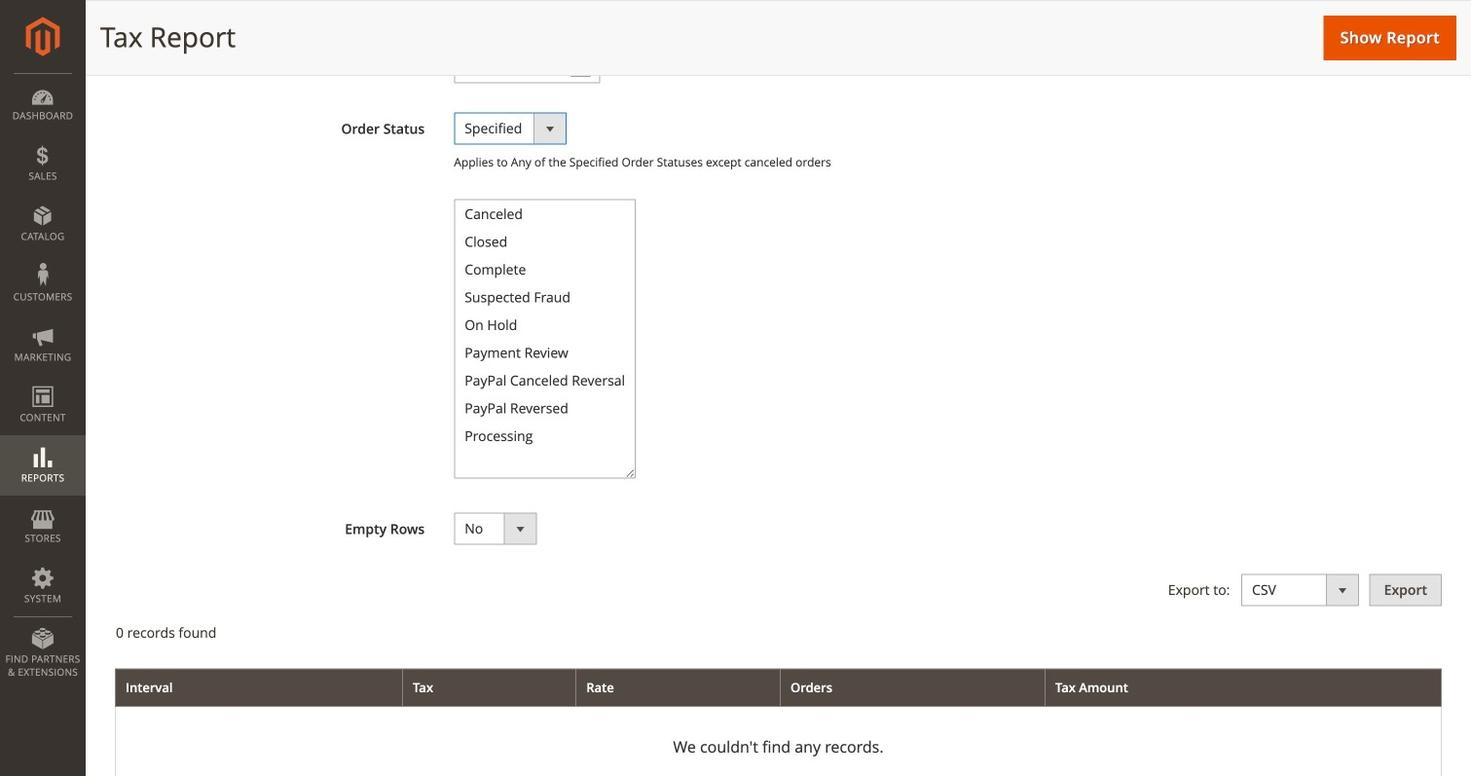 Task type: locate. For each thing, give the bounding box(es) containing it.
menu bar
[[0, 73, 86, 689]]

None text field
[[454, 0, 600, 22]]

None text field
[[454, 51, 600, 83]]

magento admin panel image
[[26, 17, 60, 56]]



